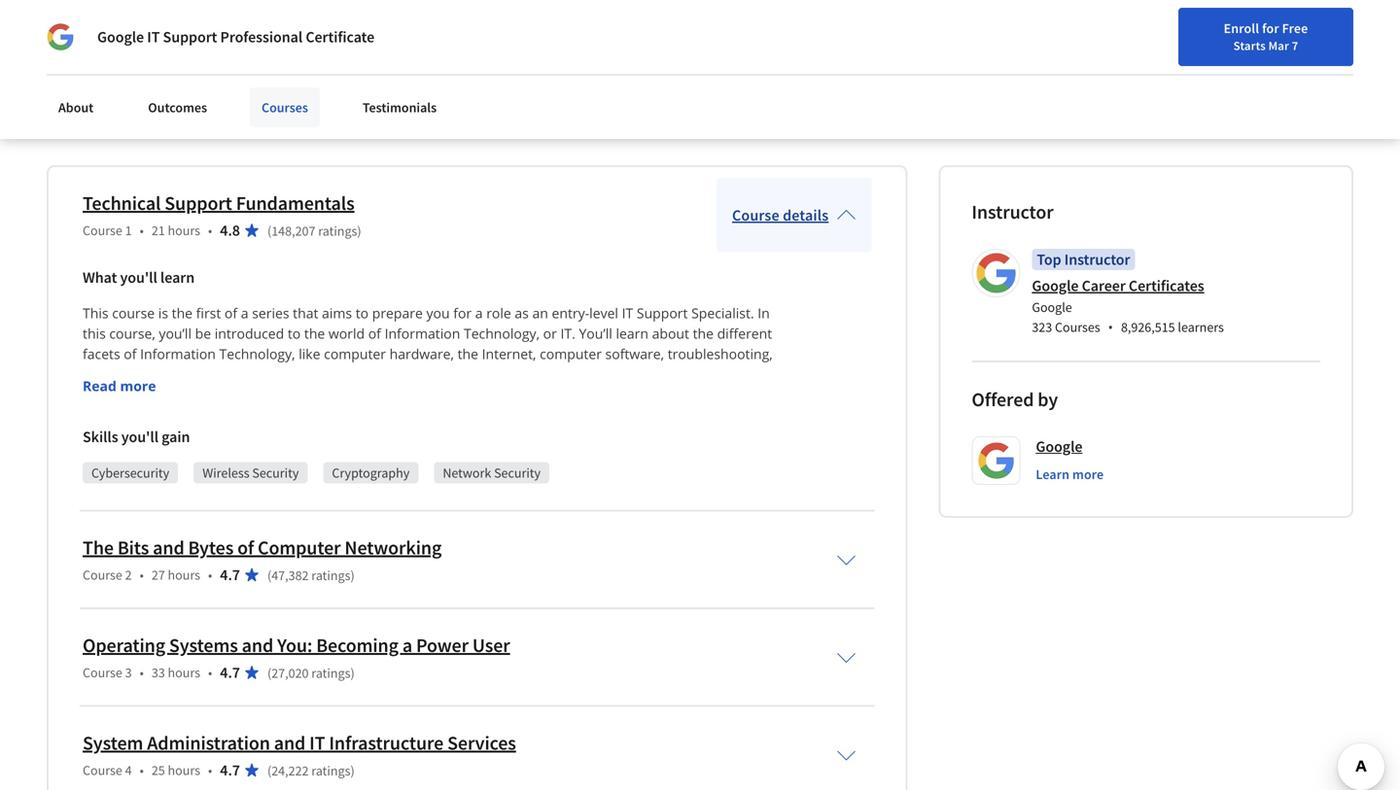 Task type: describe. For each thing, give the bounding box(es) containing it.
free for enroll for free starts mar 7
[[1283, 19, 1309, 37]]

starts
[[1234, 38, 1266, 54]]

hardware,
[[390, 345, 454, 364]]

course details
[[732, 206, 829, 225]]

linux
[[632, 21, 667, 40]]

and up 24,222
[[274, 732, 306, 756]]

4.8
[[220, 221, 240, 240]]

courses inside "link"
[[262, 99, 308, 116]]

customer
[[110, 365, 171, 384]]

• left 4.8
[[208, 222, 212, 240]]

testimonials
[[363, 99, 437, 116]]

ratings for systems
[[312, 665, 351, 683]]

administration
[[147, 732, 270, 756]]

world
[[329, 325, 365, 343]]

a left role
[[475, 304, 483, 323]]

computer
[[258, 536, 341, 561]]

right
[[394, 83, 425, 102]]

0 vertical spatial an
[[533, 304, 549, 323]]

hours for systems
[[168, 665, 200, 682]]

• right '2'
[[140, 567, 144, 584]]

7
[[1292, 38, 1299, 54]]

first
[[196, 304, 221, 323]]

covers
[[301, 365, 342, 384]]

hours for administration
[[168, 762, 200, 780]]

course details button
[[717, 178, 872, 253]]

a left power at the left of the page
[[403, 634, 412, 658]]

the
[[83, 536, 114, 561]]

the right is
[[172, 304, 193, 323]]

course 2 • 27 hours •
[[83, 567, 212, 584]]

24,222
[[272, 763, 309, 780]]

and up 27
[[153, 536, 184, 561]]

google career certificates link
[[1032, 276, 1205, 296]]

for left right
[[373, 83, 391, 102]]

line,
[[739, 21, 767, 40]]

google link
[[1036, 437, 1083, 457]]

services
[[448, 732, 516, 756]]

course for operating systems and you: becoming a power user
[[83, 665, 122, 682]]

4.7 for systems
[[220, 664, 240, 683]]

• right 3
[[140, 665, 144, 682]]

( for administration
[[267, 763, 272, 780]]

) for system administration and it infrastructure services
[[351, 763, 355, 780]]

of down course,
[[124, 345, 137, 364]]

network security
[[443, 465, 541, 482]]

( 27,020 ratings )
[[267, 665, 355, 683]]

outcomes link
[[136, 88, 219, 127]]

what you'll learn
[[83, 268, 195, 288]]

of left "topics"
[[437, 365, 450, 384]]

now.
[[428, 83, 460, 102]]

network for protocols,
[[206, 21, 262, 40]]

career for new
[[1206, 22, 1244, 40]]

user
[[473, 634, 510, 658]]

entry-
[[552, 304, 590, 323]]

it right level on the left of the page
[[622, 304, 634, 323]]

give
[[656, 365, 681, 384]]

) for technical support fundamentals
[[357, 222, 362, 240]]

certificates
[[1129, 276, 1205, 296]]

you'll for learn
[[120, 268, 157, 288]]

courses link
[[250, 88, 320, 127]]

0 vertical spatial are
[[308, 83, 329, 102]]

) for the bits and bytes of computer networking
[[351, 567, 355, 585]]

come
[[159, 386, 194, 404]]

will
[[119, 21, 145, 40]]

) for operating systems and you: becoming a power user
[[351, 665, 355, 683]]

courses inside top instructor google career certificates google 323 courses • 8,926,515 learners
[[1055, 319, 1101, 336]]

find your new career link
[[1112, 19, 1253, 44]]

command
[[670, 21, 736, 40]]

• down bytes
[[208, 567, 212, 584]]

find your new career
[[1122, 22, 1244, 40]]

to right aims
[[356, 304, 369, 323]]

concrete
[[86, 83, 143, 102]]

a up introduced
[[241, 304, 249, 323]]

professional
[[220, 27, 303, 47]]

of right first
[[225, 304, 237, 323]]

to left give on the top of the page
[[639, 365, 653, 384]]

ratings for support
[[318, 222, 357, 240]]

administration,
[[102, 44, 202, 63]]

techniques,
[[380, 44, 456, 63]]

designed
[[578, 365, 636, 384]]

0 horizontal spatial technology,
[[219, 345, 295, 364]]

1 horizontal spatial in
[[495, 365, 506, 384]]

top
[[1037, 250, 1062, 270]]

learn more button
[[1036, 465, 1104, 485]]

learn concrete skills that top employers are hiring for right now.
[[47, 83, 460, 102]]

your skills will include:
[[47, 21, 206, 40]]

course,
[[109, 325, 155, 343]]

more inside button
[[120, 377, 156, 396]]

it right will
[[147, 27, 160, 47]]

for inside enroll for free starts mar 7
[[1263, 19, 1280, 37]]

about link
[[47, 88, 105, 127]]

join for free
[[1315, 25, 1390, 42]]

4
[[125, 762, 132, 780]]

this course is the first of a series that aims to prepare you for a role as an entry-level it support specialist. in this course, you'll be introduced to the world of information technology, or it. you'll learn about the different facets of information technology, like computer hardware, the internet, computer software, troubleshooting, and customer service. this course covers a wide variety of topics in it that are designed to give you an overview of what's to come in this certificate program.
[[83, 304, 792, 404]]

offered by
[[972, 388, 1058, 412]]

1 computer from the left
[[324, 345, 386, 364]]

role
[[487, 304, 511, 323]]

or
[[543, 325, 557, 343]]

operating systems and you: becoming a power user
[[83, 634, 510, 658]]

• right 4
[[140, 762, 144, 780]]

course 1 • 21 hours •
[[83, 222, 212, 240]]

software,
[[606, 345, 664, 364]]

introduced
[[215, 325, 284, 343]]

0 vertical spatial this
[[83, 325, 106, 343]]

course for system administration and it infrastructure services
[[83, 762, 122, 780]]

0 horizontal spatial this
[[83, 304, 109, 323]]

by
[[1038, 388, 1058, 412]]

instructor inside top instructor google career certificates google 323 courses • 8,926,515 learners
[[1065, 250, 1131, 270]]

join
[[1315, 25, 1341, 42]]

about
[[652, 325, 690, 343]]

a left wide
[[346, 365, 354, 384]]

of right bytes
[[237, 536, 254, 561]]

hours for support
[[168, 222, 200, 240]]

read more button
[[83, 376, 156, 397]]

in inside this course is the first of a series that aims to prepare you for a role as an entry-level it support specialist. in this course, you'll be introduced to the world of information technology, or it. you'll learn about the different facets of information technology, like computer hardware, the internet, computer software, troubleshooting, and customer service. this course covers a wide variety of topics in it that are designed to give you an overview of what's to come in this certificate program.
[[758, 304, 770, 323]]

enroll for free starts mar 7
[[1224, 19, 1309, 54]]

148,207
[[272, 222, 316, 240]]

your
[[1150, 22, 1175, 40]]

wireless
[[203, 465, 250, 482]]

more inside google learn more
[[1073, 466, 1104, 484]]

of right the world
[[368, 325, 381, 343]]

technical support fundamentals link
[[83, 191, 355, 216]]

33
[[152, 665, 165, 682]]

coursera image
[[23, 16, 147, 47]]

0 vertical spatial technology,
[[464, 325, 540, 343]]

skills you'll gain
[[83, 428, 190, 447]]

the up like
[[304, 325, 325, 343]]

join for free link
[[1309, 15, 1395, 52]]

gain
[[162, 428, 190, 447]]

you'll
[[579, 325, 613, 343]]

google inside google learn more
[[1036, 437, 1083, 457]]

algorithms
[[279, 44, 349, 63]]

to down customer
[[143, 386, 156, 404]]

protocols,
[[265, 21, 330, 40]]

bits
[[118, 536, 149, 561]]



Task type: locate. For each thing, give the bounding box(es) containing it.
learn up is
[[160, 268, 195, 288]]

0 horizontal spatial in
[[198, 386, 210, 404]]

this up certificate
[[226, 365, 251, 384]]

0 horizontal spatial course
[[112, 304, 155, 323]]

for up mar
[[1263, 19, 1280, 37]]

log
[[1263, 22, 1284, 40]]

that left top
[[182, 83, 208, 102]]

ratings down 'becoming'
[[312, 665, 351, 683]]

learn up software,
[[616, 325, 649, 343]]

the up "troubleshooting,"
[[693, 325, 714, 343]]

learn inside google learn more
[[1036, 466, 1070, 484]]

variety
[[391, 365, 433, 384]]

hours for bits
[[168, 567, 200, 584]]

hours right 25
[[168, 762, 200, 780]]

1 vertical spatial you
[[685, 365, 708, 384]]

outcomes
[[148, 99, 207, 116]]

1 vertical spatial network
[[443, 465, 492, 482]]

0 horizontal spatial computer
[[324, 345, 386, 364]]

0 vertical spatial skills
[[81, 21, 116, 40]]

career inside 'link'
[[1206, 22, 1244, 40]]

0 horizontal spatial you
[[427, 304, 450, 323]]

0 vertical spatial career
[[1206, 22, 1244, 40]]

free for join for free
[[1363, 25, 1390, 42]]

support inside this course is the first of a series that aims to prepare you for a role as an entry-level it support specialist. in this course, you'll be introduced to the world of information technology, or it. you'll learn about the different facets of information technology, like computer hardware, the internet, computer software, troubleshooting, and customer service. this course covers a wide variety of topics in it that are designed to give you an overview of what's to come in this certificate program.
[[637, 304, 688, 323]]

1 horizontal spatial an
[[712, 365, 728, 384]]

1
[[125, 222, 132, 240]]

0 vertical spatial course
[[112, 304, 155, 323]]

enroll
[[1224, 19, 1260, 37]]

1 vertical spatial this
[[226, 365, 251, 384]]

0 vertical spatial learn
[[47, 83, 83, 102]]

and inside this course is the first of a series that aims to prepare you for a role as an entry-level it support specialist. in this course, you'll be introduced to the world of information technology, or it. you'll learn about the different facets of information technology, like computer hardware, the internet, computer software, troubleshooting, and customer service. this course covers a wide variety of topics in it that are designed to give you an overview of what's to come in this certificate program.
[[83, 365, 107, 384]]

2 hours from the top
[[168, 567, 200, 584]]

topics
[[453, 365, 491, 384]]

( 24,222 ratings )
[[267, 763, 355, 780]]

hours right 21
[[168, 222, 200, 240]]

1 horizontal spatial this
[[226, 365, 251, 384]]

you
[[427, 304, 450, 323], [685, 365, 708, 384]]

and down 'windows'
[[459, 44, 484, 63]]

are down it.
[[554, 365, 575, 384]]

it.
[[561, 325, 576, 343]]

( 47,382 ratings )
[[267, 567, 355, 585]]

1 horizontal spatial you
[[685, 365, 708, 384]]

1 vertical spatial that
[[293, 304, 318, 323]]

course for technical support fundamentals
[[83, 222, 122, 240]]

0 vertical spatial network
[[206, 21, 262, 40]]

aims
[[322, 304, 352, 323]]

1 vertical spatial skills
[[146, 83, 178, 102]]

0 vertical spatial you
[[427, 304, 450, 323]]

1 vertical spatial course
[[255, 365, 298, 384]]

• down administration
[[208, 762, 212, 780]]

log in
[[1263, 22, 1298, 40]]

course left 1
[[83, 222, 122, 240]]

courses right "323"
[[1055, 319, 1101, 336]]

1 horizontal spatial instructor
[[1065, 250, 1131, 270]]

2 computer from the left
[[540, 345, 602, 364]]

free inside enroll for free starts mar 7
[[1283, 19, 1309, 37]]

0 vertical spatial you'll
[[120, 268, 157, 288]]

3 4.7 from the top
[[220, 761, 240, 781]]

courses down "algorithms"
[[262, 99, 308, 116]]

for left role
[[454, 304, 472, 323]]

0 vertical spatial this
[[83, 304, 109, 323]]

) down networking
[[351, 567, 355, 585]]

for inside this course is the first of a series that aims to prepare you for a role as an entry-level it support specialist. in this course, you'll be introduced to the world of information technology, or it. you'll learn about the different facets of information technology, like computer hardware, the internet, computer software, troubleshooting, and customer service. this course covers a wide variety of topics in it that are designed to give you an overview of what's to come in this certificate program.
[[454, 304, 472, 323]]

ratings right 24,222
[[312, 763, 351, 780]]

27
[[152, 567, 165, 584]]

google
[[97, 27, 144, 47], [1032, 276, 1079, 296], [1032, 299, 1073, 316], [1036, 437, 1083, 457]]

more down google link
[[1073, 466, 1104, 484]]

4 ( from the top
[[267, 763, 272, 780]]

support right will
[[163, 27, 217, 47]]

find
[[1122, 22, 1147, 40]]

to up like
[[288, 325, 301, 343]]

network for security
[[443, 465, 492, 482]]

1 horizontal spatial information
[[385, 325, 460, 343]]

and down cloud
[[352, 44, 377, 63]]

for
[[1263, 19, 1280, 37], [1343, 25, 1361, 42], [373, 83, 391, 102], [454, 304, 472, 323]]

the bits and bytes of computer networking link
[[83, 536, 442, 561]]

• left the 8,926,515
[[1109, 318, 1114, 337]]

security for network security
[[494, 465, 541, 482]]

in down internet,
[[495, 365, 506, 384]]

this down service.
[[213, 386, 236, 404]]

becoming
[[316, 634, 399, 658]]

( for systems
[[267, 665, 272, 683]]

1 horizontal spatial in
[[1287, 22, 1298, 40]]

an down "troubleshooting,"
[[712, 365, 728, 384]]

of
[[225, 304, 237, 323], [368, 325, 381, 343], [124, 345, 137, 364], [437, 365, 450, 384], [83, 386, 96, 404], [237, 536, 254, 561]]

network up the encryption
[[206, 21, 262, 40]]

level
[[590, 304, 619, 323]]

) right 148,207
[[357, 222, 362, 240]]

1 horizontal spatial more
[[1073, 466, 1104, 484]]

fundamentals
[[236, 191, 355, 216]]

( down system administration and it infrastructure services "link"
[[267, 763, 272, 780]]

more right read in the left of the page
[[120, 377, 156, 396]]

computer
[[324, 345, 386, 364], [540, 345, 602, 364]]

top
[[211, 83, 233, 102]]

free up 7
[[1283, 19, 1309, 37]]

ratings right 148,207
[[318, 222, 357, 240]]

technology, down role
[[464, 325, 540, 343]]

google image
[[47, 23, 74, 51]]

1 vertical spatial learn
[[1036, 466, 1070, 484]]

1 vertical spatial courses
[[1055, 319, 1101, 336]]

1 vertical spatial instructor
[[1065, 250, 1131, 270]]

4.7 down systems
[[220, 664, 240, 683]]

2 4.7 from the top
[[220, 664, 240, 683]]

hiring
[[332, 83, 370, 102]]

25
[[152, 762, 165, 780]]

testimonials link
[[351, 88, 449, 127]]

cybersecurity
[[91, 465, 169, 482]]

overview
[[731, 365, 788, 384]]

instructor up top
[[972, 200, 1054, 224]]

8,926,515
[[1122, 319, 1176, 336]]

0 horizontal spatial instructor
[[972, 200, 1054, 224]]

in up different
[[758, 304, 770, 323]]

0 horizontal spatial more
[[120, 377, 156, 396]]

1 horizontal spatial career
[[1206, 22, 1244, 40]]

windows
[[451, 21, 510, 40]]

1 vertical spatial more
[[1073, 466, 1104, 484]]

1 horizontal spatial learn
[[616, 325, 649, 343]]

course left 3
[[83, 665, 122, 682]]

( down the fundamentals
[[267, 222, 272, 240]]

0 horizontal spatial this
[[83, 325, 106, 343]]

2 horizontal spatial that
[[525, 365, 550, 384]]

and down "facets"
[[83, 365, 107, 384]]

1 horizontal spatial learn
[[1036, 466, 1070, 484]]

learn down google link
[[1036, 466, 1070, 484]]

about
[[58, 99, 94, 116]]

an right as
[[533, 304, 549, 323]]

you right give on the top of the page
[[685, 365, 708, 384]]

this up "facets"
[[83, 325, 106, 343]]

the bits and bytes of computer networking
[[83, 536, 442, 561]]

power
[[416, 634, 469, 658]]

0 horizontal spatial information
[[140, 345, 216, 364]]

2 vertical spatial 4.7
[[220, 761, 240, 781]]

you'll
[[120, 268, 157, 288], [121, 428, 159, 447]]

2 security from the left
[[494, 465, 541, 482]]

1 horizontal spatial this
[[213, 386, 236, 404]]

2 vertical spatial support
[[637, 304, 688, 323]]

1 vertical spatial are
[[554, 365, 575, 384]]

0 vertical spatial courses
[[262, 99, 308, 116]]

2 vertical spatial that
[[525, 365, 550, 384]]

1 vertical spatial an
[[712, 365, 728, 384]]

you'll for gain
[[121, 428, 159, 447]]

0 horizontal spatial career
[[1082, 276, 1126, 296]]

0 horizontal spatial are
[[308, 83, 329, 102]]

1 hours from the top
[[168, 222, 200, 240]]

0 horizontal spatial learn
[[47, 83, 83, 102]]

you'll right "what"
[[120, 268, 157, 288]]

computer down the world
[[324, 345, 386, 364]]

for right join
[[1343, 25, 1361, 42]]

1 vertical spatial you'll
[[121, 428, 159, 447]]

certificate
[[240, 386, 302, 404]]

3 hours from the top
[[168, 665, 200, 682]]

1 vertical spatial career
[[1082, 276, 1126, 296]]

course left '2'
[[83, 567, 122, 584]]

are inside this course is the first of a series that aims to prepare you for a role as an entry-level it support specialist. in this course, you'll be introduced to the world of information technology, or it. you'll learn about the different facets of information technology, like computer hardware, the internet, computer software, troubleshooting, and customer service. this course covers a wide variety of topics in it that are designed to give you an overview of what's to come in this certificate program.
[[554, 365, 575, 384]]

1 vertical spatial learn
[[616, 325, 649, 343]]

in right log
[[1287, 22, 1298, 40]]

instructor
[[972, 200, 1054, 224], [1065, 250, 1131, 270]]

1 4.7 from the top
[[220, 566, 240, 585]]

computer down it.
[[540, 345, 602, 364]]

0 horizontal spatial in
[[758, 304, 770, 323]]

0 horizontal spatial that
[[182, 83, 208, 102]]

it up ( 24,222 ratings )
[[309, 732, 325, 756]]

troubleshooting,
[[668, 345, 773, 364]]

ratings for administration
[[312, 763, 351, 780]]

career up the 8,926,515
[[1082, 276, 1126, 296]]

( for bits
[[267, 567, 272, 585]]

0 horizontal spatial network
[[206, 21, 262, 40]]

what's
[[99, 386, 139, 404]]

1 ( from the top
[[267, 222, 272, 240]]

) down infrastructure at the left
[[351, 763, 355, 780]]

0 horizontal spatial free
[[1283, 19, 1309, 37]]

( down the bits and bytes of computer networking link
[[267, 567, 272, 585]]

0 horizontal spatial an
[[533, 304, 549, 323]]

1 horizontal spatial technology,
[[464, 325, 540, 343]]

1 vertical spatial support
[[165, 191, 232, 216]]

career inside top instructor google career certificates google 323 courses • 8,926,515 learners
[[1082, 276, 1126, 296]]

in
[[1287, 22, 1298, 40], [758, 304, 770, 323]]

this
[[83, 304, 109, 323], [226, 365, 251, 384]]

technical support fundamentals
[[83, 191, 355, 216]]

are
[[308, 83, 329, 102], [554, 365, 575, 384]]

system administration and it infrastructure services link
[[83, 732, 516, 756]]

0 vertical spatial support
[[163, 27, 217, 47]]

2 ( from the top
[[267, 567, 272, 585]]

323
[[1032, 319, 1053, 336]]

1 vertical spatial technology,
[[219, 345, 295, 364]]

1 vertical spatial in
[[198, 386, 210, 404]]

cryptography
[[332, 465, 410, 482]]

in down service.
[[198, 386, 210, 404]]

different
[[717, 325, 773, 343]]

1 horizontal spatial course
[[255, 365, 298, 384]]

network inside network protocols, cloud computing, windows operating system, linux command line, systems administration, encryption algorithms and techniques, and more.
[[206, 21, 262, 40]]

0 horizontal spatial learn
[[160, 268, 195, 288]]

0 horizontal spatial skills
[[81, 21, 116, 40]]

you right prepare
[[427, 304, 450, 323]]

include:
[[148, 21, 203, 40]]

course up course,
[[112, 304, 155, 323]]

) down 'becoming'
[[351, 665, 355, 683]]

0 vertical spatial more
[[120, 377, 156, 396]]

course left details
[[732, 206, 780, 225]]

0 horizontal spatial security
[[252, 465, 299, 482]]

support up 4.8
[[165, 191, 232, 216]]

• down systems
[[208, 665, 212, 682]]

1 horizontal spatial security
[[494, 465, 541, 482]]

None search field
[[277, 12, 598, 51]]

network right cryptography
[[443, 465, 492, 482]]

and left you:
[[242, 634, 273, 658]]

1 horizontal spatial that
[[293, 304, 318, 323]]

networking
[[345, 536, 442, 561]]

log in link
[[1253, 19, 1307, 43]]

1 horizontal spatial computer
[[540, 345, 602, 364]]

instructor up google career certificates link
[[1065, 250, 1131, 270]]

encryption
[[205, 44, 276, 63]]

1 horizontal spatial free
[[1363, 25, 1390, 42]]

security for wireless security
[[252, 465, 299, 482]]

learn down systems
[[47, 83, 83, 102]]

hours right 27
[[168, 567, 200, 584]]

1 horizontal spatial network
[[443, 465, 492, 482]]

1 horizontal spatial skills
[[146, 83, 178, 102]]

1 vertical spatial 4.7
[[220, 664, 240, 683]]

3 ( from the top
[[267, 665, 272, 683]]

network protocols, cloud computing, windows operating system, linux command line, systems administration, encryption algorithms and techniques, and more.
[[47, 21, 770, 63]]

3
[[125, 665, 132, 682]]

wireless security
[[203, 465, 299, 482]]

you:
[[277, 634, 313, 658]]

skills down administration,
[[146, 83, 178, 102]]

in
[[495, 365, 506, 384], [198, 386, 210, 404]]

network
[[206, 21, 262, 40], [443, 465, 492, 482]]

be
[[195, 325, 211, 343]]

free right join
[[1363, 25, 1390, 42]]

series
[[252, 304, 289, 323]]

course inside dropdown button
[[732, 206, 780, 225]]

hours right 33
[[168, 665, 200, 682]]

4 hours from the top
[[168, 762, 200, 780]]

0 vertical spatial 4.7
[[220, 566, 240, 585]]

ratings for bits
[[312, 567, 351, 585]]

technology,
[[464, 325, 540, 343], [219, 345, 295, 364]]

course up certificate
[[255, 365, 298, 384]]

systems
[[47, 44, 99, 63]]

support up about
[[637, 304, 688, 323]]

4.7 down administration
[[220, 761, 240, 781]]

of left what's
[[83, 386, 96, 404]]

course
[[112, 304, 155, 323], [255, 365, 298, 384]]

what
[[83, 268, 117, 288]]

your
[[47, 21, 78, 40]]

like
[[299, 345, 321, 364]]

(
[[267, 222, 272, 240], [267, 567, 272, 585], [267, 665, 272, 683], [267, 763, 272, 780]]

learn inside this course is the first of a series that aims to prepare you for a role as an entry-level it support specialist. in this course, you'll be introduced to the world of information technology, or it. you'll learn about the different facets of information technology, like computer hardware, the internet, computer software, troubleshooting, and customer service. this course covers a wide variety of topics in it that are designed to give you an overview of what's to come in this certificate program.
[[616, 325, 649, 343]]

information down you'll
[[140, 345, 216, 364]]

4.7 for bits
[[220, 566, 240, 585]]

0 vertical spatial information
[[385, 325, 460, 343]]

1 horizontal spatial courses
[[1055, 319, 1101, 336]]

0 vertical spatial in
[[495, 365, 506, 384]]

career for google
[[1082, 276, 1126, 296]]

• inside top instructor google career certificates google 323 courses • 8,926,515 learners
[[1109, 318, 1114, 337]]

operating
[[513, 21, 576, 40]]

• right 1
[[140, 222, 144, 240]]

more.
[[487, 44, 525, 63]]

system,
[[579, 21, 629, 40]]

offered
[[972, 388, 1034, 412]]

0 vertical spatial in
[[1287, 22, 1298, 40]]

( for support
[[267, 222, 272, 240]]

internet,
[[482, 345, 536, 364]]

the up "topics"
[[458, 345, 479, 364]]

1 horizontal spatial are
[[554, 365, 575, 384]]

1 security from the left
[[252, 465, 299, 482]]

read more
[[83, 377, 156, 396]]

0 vertical spatial learn
[[160, 268, 195, 288]]

course for the bits and bytes of computer networking
[[83, 567, 122, 584]]

0 horizontal spatial courses
[[262, 99, 308, 116]]

an
[[533, 304, 549, 323], [712, 365, 728, 384]]

4.7 down bytes
[[220, 566, 240, 585]]

the
[[172, 304, 193, 323], [304, 325, 325, 343], [693, 325, 714, 343], [458, 345, 479, 364]]

1 vertical spatial in
[[758, 304, 770, 323]]

skills left will
[[81, 21, 116, 40]]

google career certificates image
[[975, 252, 1018, 295]]

0 vertical spatial that
[[182, 83, 208, 102]]

career right new
[[1206, 22, 1244, 40]]

it down internet,
[[510, 365, 521, 384]]

information
[[385, 325, 460, 343], [140, 345, 216, 364]]

4.7 for administration
[[220, 761, 240, 781]]

wide
[[357, 365, 387, 384]]

1 vertical spatial information
[[140, 345, 216, 364]]

0 vertical spatial instructor
[[972, 200, 1054, 224]]

1 vertical spatial this
[[213, 386, 236, 404]]

that down internet,
[[525, 365, 550, 384]]



Task type: vqa. For each thing, say whether or not it's contained in the screenshot.
the find your new career on the right
yes



